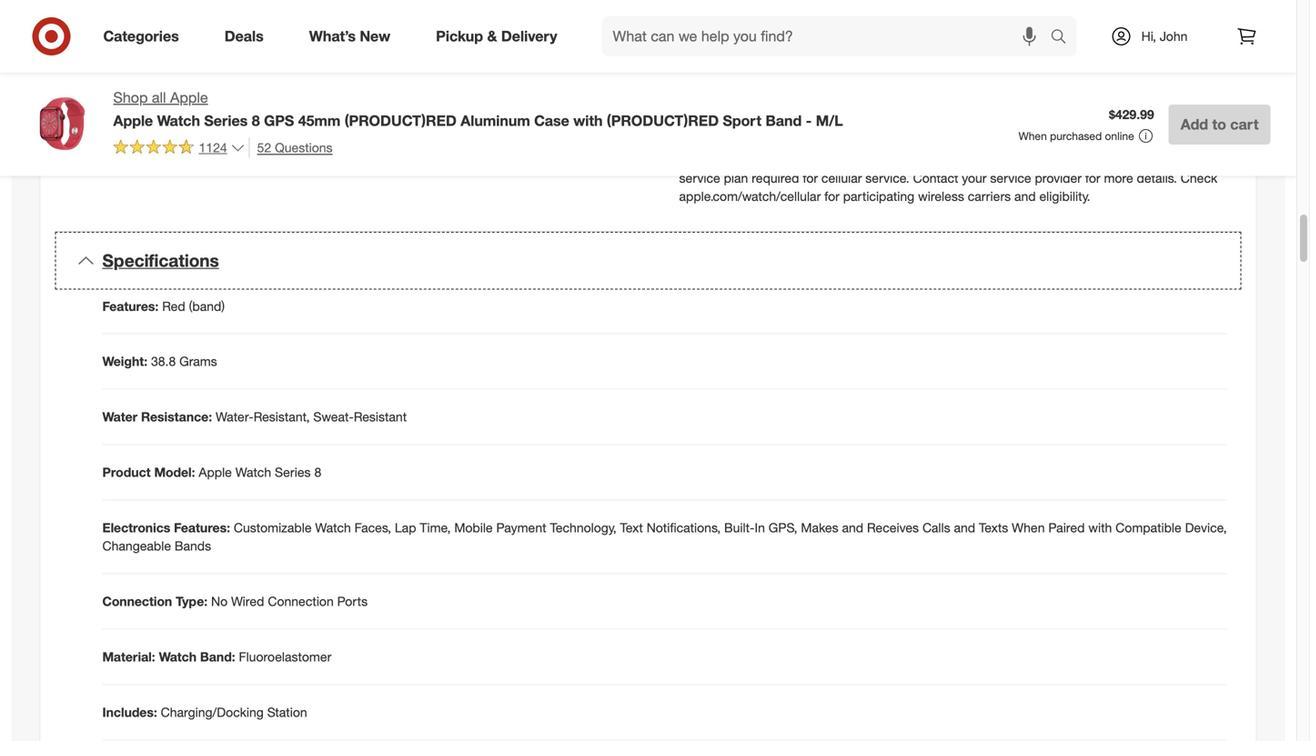Task type: locate. For each thing, give the bounding box(es) containing it.
eligibility. down on
[[875, 115, 926, 131]]

1 horizontal spatial plan
[[783, 79, 807, 95]]

0 horizontal spatial provider
[[1035, 170, 1082, 186]]

0 vertical spatial apple.com/watch/cellular
[[1058, 97, 1199, 113]]

1 vertical spatial plan
[[724, 170, 748, 186]]

0 horizontal spatial details.
[[679, 97, 719, 113]]

time,
[[420, 520, 451, 536]]

contact down the network
[[913, 170, 958, 186]]

text
[[620, 520, 643, 536]]

be
[[798, 152, 813, 168]]

service
[[739, 79, 780, 95], [1050, 79, 1091, 95], [679, 170, 720, 186], [990, 170, 1031, 186]]

bands
[[175, 538, 211, 554]]

38.8
[[151, 354, 176, 370]]

when right texts
[[1012, 520, 1045, 536]]

0 vertical spatial 8
[[252, 112, 260, 130]]

sweat-
[[313, 409, 354, 425]]

0 vertical spatial with
[[573, 112, 603, 130]]

connection left ports
[[268, 594, 334, 610]]

and
[[1098, 6, 1120, 22], [827, 43, 849, 59], [850, 115, 872, 131], [1014, 188, 1036, 204], [842, 520, 863, 536], [954, 520, 975, 536]]

participating up additional
[[679, 115, 751, 131]]

deals link
[[209, 16, 286, 56]]

when purchased online
[[1019, 129, 1134, 143]]

0 vertical spatial service.
[[925, 79, 969, 95]]

watch down water resistance: water-resistant, sweat-resistant
[[235, 465, 271, 481]]

available left in at the right top of page
[[780, 6, 829, 22]]

plan
[[783, 79, 807, 95], [724, 170, 748, 186]]

watch left faces,
[[315, 520, 351, 536]]

0 horizontal spatial 8
[[252, 112, 260, 130]]

with
[[573, 112, 603, 130], [1088, 520, 1112, 536]]

0 vertical spatial wireless
[[754, 115, 800, 131]]

(product)red up additional
[[607, 112, 719, 130]]

for down what can we help you find? suggestions appear below "search box"
[[833, 61, 849, 77]]

0 vertical spatial check
[[1017, 97, 1054, 113]]

0 horizontal spatial participating
[[679, 115, 751, 131]]

for up $429.99
[[1145, 79, 1160, 95]]

all right shop
[[152, 89, 166, 106]]

pay up the "apple.com/batteries" at the top
[[1017, 6, 1038, 22]]

1 vertical spatial apple.com/watch/cellular
[[679, 188, 821, 204]]

specifications
[[102, 250, 219, 271]]

features: up bands
[[174, 520, 230, 536]]

¹⁰wireless
[[679, 79, 735, 95]]

watch inside shop all apple apple watch series 8 gps 45mm (product)red aluminum case with (product)red sport band - m/l
[[157, 112, 200, 130]]

all inside shop all apple apple watch series 8 gps 45mm (product)red aluminum case with (product)red sport band - m/l
[[152, 89, 166, 106]]

family
[[1077, 152, 1113, 168]]

1 horizontal spatial apple.com/watch/cellular
[[1058, 97, 1199, 113]]

1 vertical spatial when
[[1012, 520, 1045, 536]]

hi,
[[1141, 28, 1156, 44]]

and down us/ht207957.
[[827, 43, 849, 59]]

1 pay from the left
[[721, 6, 742, 22]]

use
[[803, 43, 824, 59]]

with right case
[[573, 112, 603, 130]]

1 horizontal spatial provider
[[1094, 79, 1141, 95]]

may
[[792, 97, 816, 113]]

check down wireless
[[1181, 170, 1217, 186]]

1 horizontal spatial support.apple.com/en-
[[956, 115, 1086, 131]]

apple.com/watch/cellular up us/ht207578 at the top right of the page
[[1058, 97, 1199, 113]]

2 vertical spatial is
[[977, 152, 986, 168]]

lap
[[395, 520, 416, 536]]

material: watch band: fluoroelastomer
[[102, 649, 331, 665]]

pickup & delivery
[[436, 27, 557, 45]]

1 horizontal spatial check
[[1181, 170, 1217, 186]]

resistant
[[354, 409, 407, 425]]

see
[[933, 43, 955, 59], [930, 115, 952, 131]]

markets.
[[862, 6, 911, 22]]

based
[[847, 97, 883, 113]]

connection left type: in the left bottom of the page
[[102, 594, 172, 610]]

when up up
[[1019, 129, 1047, 143]]

details. down setup.
[[1137, 170, 1177, 186]]

calls
[[922, 520, 950, 536]]

plan up may
[[783, 79, 807, 95]]

0 vertical spatial carriers
[[804, 115, 847, 131]]

0 horizontal spatial service.
[[865, 170, 909, 186]]

1 vertical spatial participating
[[843, 188, 915, 204]]

0 vertical spatial contact
[[972, 79, 1018, 95]]

pay
[[721, 6, 742, 22], [1017, 6, 1038, 22]]

plan down features
[[724, 170, 748, 186]]

to
[[1212, 115, 1226, 133]]

8 down sweat-
[[314, 465, 321, 481]]

when
[[1019, 129, 1047, 143], [1012, 520, 1045, 536]]

0 vertical spatial required
[[782, 61, 830, 77]]

watch left set at right top
[[938, 152, 974, 168]]

carriers down set at right top
[[968, 188, 1011, 204]]

eligibility.
[[875, 115, 926, 131], [1039, 188, 1090, 204]]

1 horizontal spatial carriers
[[968, 188, 1011, 204]]

2 horizontal spatial connection
[[723, 97, 789, 113]]

2 vertical spatial all
[[711, 152, 724, 168]]

1 horizontal spatial with
[[1088, 520, 1112, 536]]

0 horizontal spatial all
[[152, 89, 166, 106]]

add to cart button
[[1169, 104, 1270, 145]]

receives
[[867, 520, 919, 536]]

0 horizontal spatial pay
[[721, 6, 742, 22]]

1 vertical spatial available
[[817, 152, 866, 168]]

on
[[886, 97, 901, 113]]

1 vertical spatial provider
[[1035, 170, 1082, 186]]

details. down the "¹⁰wireless"
[[679, 97, 719, 113]]

wireless
[[754, 115, 800, 131], [918, 188, 964, 204]]

information.
[[1127, 43, 1194, 59]]

required up vary
[[811, 79, 859, 95]]

band:
[[200, 649, 235, 665]]

(product)red right 45mm
[[345, 112, 457, 130]]

support.apple.com/en- up up
[[956, 115, 1086, 131]]

1 horizontal spatial is
[[770, 61, 779, 77]]

service.
[[925, 79, 969, 95], [865, 170, 909, 186]]

0 horizontal spatial (product)red
[[345, 112, 457, 130]]

support.apple.com/en-
[[679, 24, 809, 40], [956, 115, 1086, 131]]

1 vertical spatial with
[[1088, 520, 1112, 536]]

1 vertical spatial series
[[275, 465, 311, 481]]

apple right the
[[901, 152, 934, 168]]

payment
[[496, 520, 546, 536]]

8 left "gps"
[[252, 112, 260, 130]]

apple right of
[[981, 6, 1014, 22]]

0 vertical spatial eligibility.
[[875, 115, 926, 131]]

service down subscription
[[739, 79, 780, 95]]

0 horizontal spatial cellular
[[821, 170, 862, 186]]

notifications,
[[647, 520, 721, 536]]

service. up the network
[[925, 79, 969, 95]]

0 vertical spatial cellular
[[881, 79, 921, 95]]

0 horizontal spatial with
[[573, 112, 603, 130]]

your down availability.
[[962, 170, 987, 186]]

(product)red
[[345, 112, 457, 130], [607, 112, 719, 130]]

for down countries
[[1076, 43, 1091, 59]]

john
[[1160, 28, 1188, 44]]

1 vertical spatial your
[[962, 170, 987, 186]]

and right makes
[[842, 520, 863, 536]]

0 horizontal spatial carriers
[[804, 115, 847, 131]]

for down the instructions. on the right of the page
[[824, 188, 840, 204]]

apple.com/watch/cellular
[[1058, 97, 1199, 113], [679, 188, 821, 204]]

series up 1124
[[204, 112, 248, 130]]

1 horizontal spatial 8
[[314, 465, 321, 481]]

with right paired
[[1088, 520, 1112, 536]]

details.
[[679, 97, 719, 113], [1137, 170, 1177, 186]]

apple
[[981, 6, 1014, 22], [852, 61, 885, 77], [170, 89, 208, 106], [113, 112, 153, 130], [901, 152, 934, 168], [199, 465, 232, 481]]

hi, john
[[1141, 28, 1188, 44]]

1 horizontal spatial participating
[[843, 188, 915, 204]]

your down the "apple.com/batteries" at the top
[[1021, 79, 1046, 95]]

provider down through
[[1035, 170, 1082, 186]]

more down information.
[[1163, 79, 1193, 95]]

service. down the
[[865, 170, 909, 186]]

see down the network
[[930, 115, 952, 131]]

1 horizontal spatial details.
[[1137, 170, 1177, 186]]

52
[[257, 140, 271, 155]]

1 vertical spatial eligibility.
[[1039, 188, 1090, 204]]

cellular
[[881, 79, 921, 95], [821, 170, 862, 186]]

all right in at the right top of page
[[846, 6, 859, 22]]

1 horizontal spatial connection
[[268, 594, 334, 610]]

connection up setup
[[723, 97, 789, 113]]

series
[[204, 112, 248, 130], [275, 465, 311, 481]]

0 vertical spatial support.apple.com/en-
[[679, 24, 809, 40]]

apple.com/watch/cellular down features
[[679, 188, 821, 204]]

varies
[[749, 43, 783, 59]]

see up fitness+.
[[933, 43, 955, 59]]

type:
[[176, 594, 208, 610]]

apple right model:
[[199, 465, 232, 481]]

features: left the red
[[102, 298, 159, 314]]

is left set at right top
[[977, 152, 986, 168]]

mobile
[[454, 520, 493, 536]]

all down additional
[[711, 152, 724, 168]]

more down setup.
[[1104, 170, 1133, 186]]

more left hi,
[[1094, 43, 1124, 59]]

pickup
[[436, 27, 483, 45]]

in
[[755, 520, 765, 536]]

1 vertical spatial required
[[811, 79, 859, 95]]

compatible
[[1116, 520, 1181, 536]]

image of apple watch series 8 gps 45mm (product)red aluminum case with (product)red sport band - m/l image
[[26, 87, 99, 160]]

in
[[833, 6, 843, 22]]

is
[[745, 6, 754, 22], [770, 61, 779, 77], [977, 152, 986, 168]]

and down based
[[850, 115, 872, 131]]

apple.com/batteries
[[959, 43, 1072, 59]]

delivery
[[501, 27, 557, 45]]

new
[[360, 27, 390, 45]]

0 horizontal spatial plan
[[724, 170, 748, 186]]

customizable watch faces, lap time, mobile payment technology, text notifications, built-in gps, makes and receives calls and texts when paired with compatible device, changeable bands
[[102, 520, 1227, 554]]

0 vertical spatial series
[[204, 112, 248, 130]]

is down varies
[[770, 61, 779, 77]]

visit
[[1172, 6, 1194, 22]]

search
[[1042, 29, 1086, 47]]

connection inside ⁷apple pay is not available in all markets. for a list of apple pay countries and regions, visit support.apple.com/en-us/ht207957. ⁸battery life varies by use and configuration. see apple.com/batteries for more information. ⁹a subscription is required for apple fitness+. ¹⁰wireless service plan required for cellular service. contact your service provider for more details. connection may vary based on network availability. check apple.com/watch/cellular for participating wireless carriers and eligibility. see support.apple.com/en-us/ht207578 for additional setup instructions. ¹¹not all features will be available if the apple watch is set up through family setup. wireless service plan required for cellular service. contact your service provider for more details. check apple.com/watch/cellular for participating wireless carriers and eligibility.
[[723, 97, 789, 113]]

1 horizontal spatial cellular
[[881, 79, 921, 95]]

1 vertical spatial service.
[[865, 170, 909, 186]]

1 vertical spatial all
[[152, 89, 166, 106]]

1 vertical spatial 8
[[314, 465, 321, 481]]

0 horizontal spatial is
[[745, 6, 754, 22]]

watch up 1124 link
[[157, 112, 200, 130]]

us/ht207578
[[1086, 115, 1163, 131]]

1 horizontal spatial series
[[275, 465, 311, 481]]

features
[[727, 152, 773, 168]]

0 vertical spatial details.
[[679, 97, 719, 113]]

check up the "purchased"
[[1017, 97, 1054, 113]]

2 horizontal spatial all
[[846, 6, 859, 22]]

0 vertical spatial features:
[[102, 298, 159, 314]]

1 vertical spatial cellular
[[821, 170, 862, 186]]

material:
[[102, 649, 155, 665]]

cellular up on
[[881, 79, 921, 95]]

available left 'if' at the top
[[817, 152, 866, 168]]

1 vertical spatial check
[[1181, 170, 1217, 186]]

required down will
[[752, 170, 799, 186]]

with inside customizable watch faces, lap time, mobile payment technology, text notifications, built-in gps, makes and receives calls and texts when paired with compatible device, changeable bands
[[1088, 520, 1112, 536]]

0 horizontal spatial check
[[1017, 97, 1054, 113]]

0 vertical spatial plan
[[783, 79, 807, 95]]

45mm
[[298, 112, 340, 130]]

pay right ⁷apple
[[721, 6, 742, 22]]

carriers down vary
[[804, 115, 847, 131]]

1 vertical spatial carriers
[[968, 188, 1011, 204]]

cellular down the instructions. on the right of the page
[[821, 170, 862, 186]]

0 horizontal spatial contact
[[913, 170, 958, 186]]

1 horizontal spatial (product)red
[[607, 112, 719, 130]]

contact up availability.
[[972, 79, 1018, 95]]

1 vertical spatial contact
[[913, 170, 958, 186]]

1 horizontal spatial pay
[[1017, 6, 1038, 22]]

support.apple.com/en- up life
[[679, 24, 809, 40]]

participating down 'if' at the top
[[843, 188, 915, 204]]

0 vertical spatial provider
[[1094, 79, 1141, 95]]

texts
[[979, 520, 1008, 536]]

eligibility. down through
[[1039, 188, 1090, 204]]

participating
[[679, 115, 751, 131], [843, 188, 915, 204]]

categories
[[103, 27, 179, 45]]

provider up $429.99
[[1094, 79, 1141, 95]]

required down use on the right top of the page
[[782, 61, 830, 77]]

is left not
[[745, 6, 754, 22]]

for
[[1076, 43, 1091, 59], [833, 61, 849, 77], [862, 79, 877, 95], [1145, 79, 1160, 95], [1203, 97, 1218, 113], [1166, 115, 1181, 131], [803, 170, 818, 186], [1085, 170, 1100, 186], [824, 188, 840, 204]]

service down ¹¹not
[[679, 170, 720, 186]]

1 horizontal spatial your
[[1021, 79, 1046, 95]]

check
[[1017, 97, 1054, 113], [1181, 170, 1217, 186]]

0 vertical spatial is
[[745, 6, 754, 22]]

1 horizontal spatial all
[[711, 152, 724, 168]]

0 horizontal spatial series
[[204, 112, 248, 130]]

1 vertical spatial support.apple.com/en-
[[956, 115, 1086, 131]]

series down resistant,
[[275, 465, 311, 481]]



Task type: describe. For each thing, give the bounding box(es) containing it.
network
[[904, 97, 950, 113]]

and down up
[[1014, 188, 1036, 204]]

gps
[[264, 112, 294, 130]]

service down up
[[990, 170, 1031, 186]]

us/ht207957.
[[809, 24, 890, 40]]

grams
[[179, 354, 217, 370]]

vary
[[820, 97, 844, 113]]

watch left band:
[[159, 649, 197, 665]]

0 vertical spatial see
[[933, 43, 955, 59]]

service down search button
[[1050, 79, 1091, 95]]

$429.99
[[1109, 106, 1154, 122]]

&
[[487, 27, 497, 45]]

0 vertical spatial available
[[780, 6, 829, 22]]

what's
[[309, 27, 356, 45]]

water-
[[216, 409, 254, 425]]

product
[[102, 465, 151, 481]]

for down family
[[1085, 170, 1100, 186]]

gps,
[[769, 520, 797, 536]]

apple up 1124 link
[[170, 89, 208, 106]]

pickup & delivery link
[[420, 16, 580, 56]]

what's new
[[309, 27, 390, 45]]

additional
[[679, 134, 735, 150]]

no
[[211, 594, 228, 610]]

-
[[806, 112, 812, 130]]

What can we help you find? suggestions appear below search field
[[602, 16, 1055, 56]]

instructions.
[[774, 134, 843, 150]]

watch inside customizable watch faces, lap time, mobile payment technology, text notifications, built-in gps, makes and receives calls and texts when paired with compatible device, changeable bands
[[315, 520, 351, 536]]

changeable
[[102, 538, 171, 554]]

2 horizontal spatial is
[[977, 152, 986, 168]]

specifications button
[[55, 232, 1241, 290]]

1 vertical spatial features:
[[174, 520, 230, 536]]

features: red (band)
[[102, 298, 225, 314]]

red
[[162, 298, 185, 314]]

paired
[[1048, 520, 1085, 536]]

subscription
[[696, 61, 766, 77]]

wired
[[231, 594, 264, 610]]

deals
[[224, 27, 264, 45]]

apple down configuration.
[[852, 61, 885, 77]]

1 horizontal spatial service.
[[925, 79, 969, 95]]

1 vertical spatial see
[[930, 115, 952, 131]]

0 horizontal spatial wireless
[[754, 115, 800, 131]]

for up based
[[862, 79, 877, 95]]

0 vertical spatial when
[[1019, 129, 1047, 143]]

52 questions link
[[249, 137, 333, 158]]

regions,
[[1123, 6, 1168, 22]]

1 vertical spatial wireless
[[918, 188, 964, 204]]

1 vertical spatial is
[[770, 61, 779, 77]]

availability.
[[954, 97, 1014, 113]]

2 vertical spatial required
[[752, 170, 799, 186]]

connection type: no wired connection ports
[[102, 594, 368, 610]]

for up to
[[1203, 97, 1218, 113]]

life
[[729, 43, 745, 59]]

cart
[[1230, 115, 1259, 133]]

aluminum
[[461, 112, 530, 130]]

¹¹not
[[679, 152, 707, 168]]

electronics features:
[[102, 520, 230, 536]]

watch inside ⁷apple pay is not available in all markets. for a list of apple pay countries and regions, visit support.apple.com/en-us/ht207957. ⁸battery life varies by use and configuration. see apple.com/batteries for more information. ⁹a subscription is required for apple fitness+. ¹⁰wireless service plan required for cellular service. contact your service provider for more details. connection may vary based on network availability. check apple.com/watch/cellular for participating wireless carriers and eligibility. see support.apple.com/en-us/ht207578 for additional setup instructions. ¹¹not all features will be available if the apple watch is set up through family setup. wireless service plan required for cellular service. contact your service provider for more details. check apple.com/watch/cellular for participating wireless carriers and eligibility.
[[938, 152, 974, 168]]

with inside shop all apple apple watch series 8 gps 45mm (product)red aluminum case with (product)red sport band - m/l
[[573, 112, 603, 130]]

device,
[[1185, 520, 1227, 536]]

ports
[[337, 594, 368, 610]]

wireless
[[1157, 152, 1205, 168]]

2 (product)red from the left
[[607, 112, 719, 130]]

purchased
[[1050, 129, 1102, 143]]

for down be
[[803, 170, 818, 186]]

fitness+.
[[889, 61, 941, 77]]

faces,
[[354, 520, 391, 536]]

customizable
[[234, 520, 312, 536]]

setup.
[[1117, 152, 1153, 168]]

0 horizontal spatial eligibility.
[[875, 115, 926, 131]]

8 inside shop all apple apple watch series 8 gps 45mm (product)red aluminum case with (product)red sport band - m/l
[[252, 112, 260, 130]]

case
[[534, 112, 569, 130]]

0 horizontal spatial your
[[962, 170, 987, 186]]

⁷apple pay is not available in all markets. for a list of apple pay countries and regions, visit support.apple.com/en-us/ht207957. ⁸battery life varies by use and configuration. see apple.com/batteries for more information. ⁹a subscription is required for apple fitness+. ¹⁰wireless service plan required for cellular service. contact your service provider for more details. connection may vary based on network availability. check apple.com/watch/cellular for participating wireless carriers and eligibility. see support.apple.com/en-us/ht207578 for additional setup instructions. ¹¹not all features will be available if the apple watch is set up through family setup. wireless service plan required for cellular service. contact your service provider for more details. check apple.com/watch/cellular for participating wireless carriers and eligibility.
[[679, 6, 1218, 204]]

1 vertical spatial details.
[[1137, 170, 1177, 186]]

by
[[786, 43, 800, 59]]

when inside customizable watch faces, lap time, mobile payment technology, text notifications, built-in gps, makes and receives calls and texts when paired with compatible device, changeable bands
[[1012, 520, 1045, 536]]

set
[[990, 152, 1007, 168]]

online
[[1105, 129, 1134, 143]]

makes
[[801, 520, 838, 536]]

includes: charging/docking station
[[102, 705, 307, 721]]

1 horizontal spatial contact
[[972, 79, 1018, 95]]

1 horizontal spatial eligibility.
[[1039, 188, 1090, 204]]

a
[[936, 6, 943, 22]]

0 horizontal spatial connection
[[102, 594, 172, 610]]

shop
[[113, 89, 148, 106]]

station
[[267, 705, 307, 721]]

0 horizontal spatial support.apple.com/en-
[[679, 24, 809, 40]]

1 vertical spatial more
[[1163, 79, 1193, 95]]

series inside shop all apple apple watch series 8 gps 45mm (product)red aluminum case with (product)red sport band - m/l
[[204, 112, 248, 130]]

for up wireless
[[1166, 115, 1181, 131]]

⁷apple
[[679, 6, 717, 22]]

⁹a
[[679, 61, 692, 77]]

will
[[777, 152, 795, 168]]

charging/docking
[[161, 705, 264, 721]]

search button
[[1042, 16, 1086, 60]]

0 vertical spatial all
[[846, 6, 859, 22]]

fluoroelastomer
[[239, 649, 331, 665]]

1 (product)red from the left
[[345, 112, 457, 130]]

0 horizontal spatial features:
[[102, 298, 159, 314]]

2 pay from the left
[[1017, 6, 1038, 22]]

0 vertical spatial participating
[[679, 115, 751, 131]]

product model: apple watch series 8
[[102, 465, 321, 481]]

questions
[[275, 140, 333, 155]]

technology,
[[550, 520, 616, 536]]

for
[[914, 6, 933, 22]]

apple down shop
[[113, 112, 153, 130]]

list
[[947, 6, 963, 22]]

up
[[1011, 152, 1025, 168]]

and right calls
[[954, 520, 975, 536]]

2 vertical spatial more
[[1104, 170, 1133, 186]]

1124
[[199, 139, 227, 155]]

0 vertical spatial more
[[1094, 43, 1124, 59]]

countries
[[1042, 6, 1095, 22]]

of
[[966, 6, 977, 22]]

and left regions,
[[1098, 6, 1120, 22]]

sport
[[723, 112, 761, 130]]

0 horizontal spatial apple.com/watch/cellular
[[679, 188, 821, 204]]

0 vertical spatial your
[[1021, 79, 1046, 95]]



Task type: vqa. For each thing, say whether or not it's contained in the screenshot.
the bottom 8
yes



